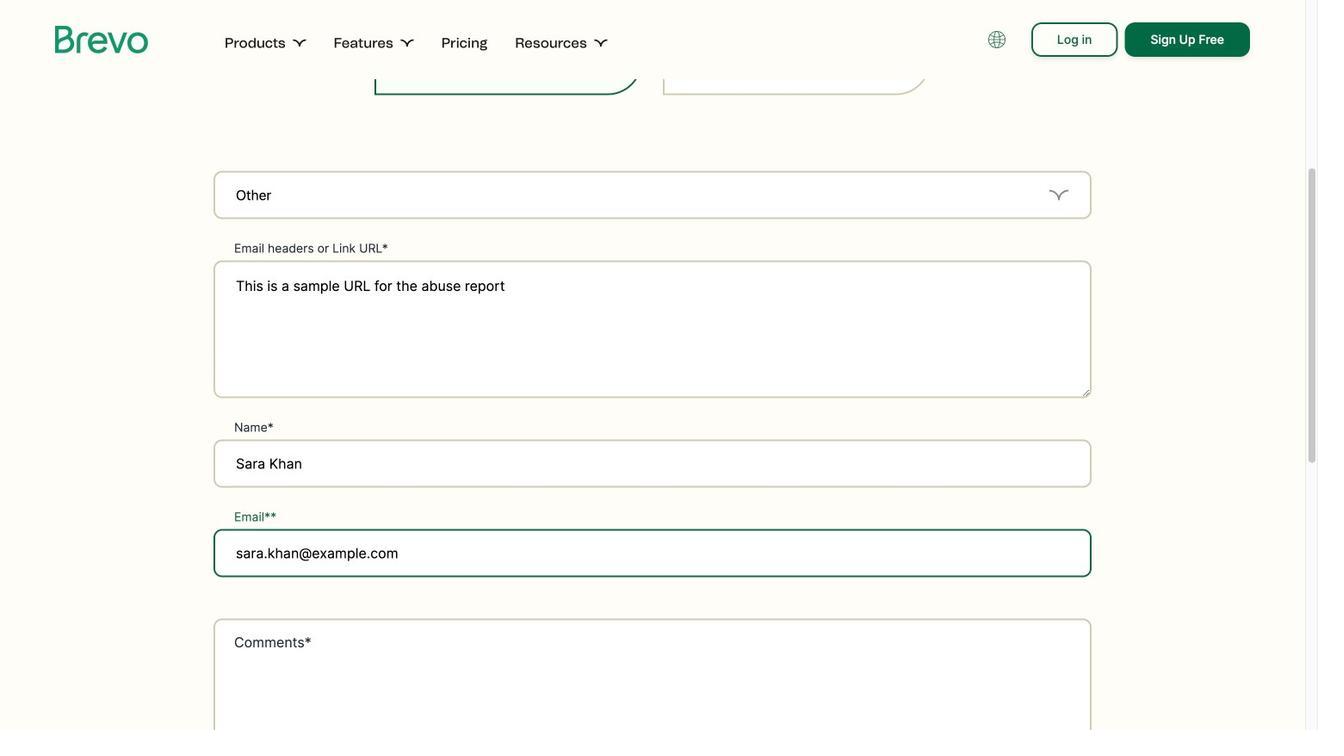 Task type: describe. For each thing, give the bounding box(es) containing it.
Email Headers or Link text field
[[214, 260, 1092, 398]]

button image
[[988, 31, 1006, 48]]

2 sm__vebsc image from the left
[[594, 36, 608, 50]]

Name text field
[[214, 440, 1092, 488]]

brevo image
[[55, 26, 149, 53]]

sm__vebsc image
[[400, 36, 414, 50]]



Task type: vqa. For each thing, say whether or not it's contained in the screenshot.
agree
no



Task type: locate. For each thing, give the bounding box(es) containing it.
Comments text field
[[214, 619, 1092, 730]]

Email email field
[[214, 529, 1092, 577]]

sm__vebsc image
[[292, 36, 306, 50], [594, 36, 608, 50]]

contact us - report abuse element
[[103, 150, 1202, 730]]

1 sm__vebsc image from the left
[[292, 36, 306, 50]]

1 horizontal spatial sm__vebsc image
[[594, 36, 608, 50]]

0 horizontal spatial sm__vebsc image
[[292, 36, 306, 50]]



